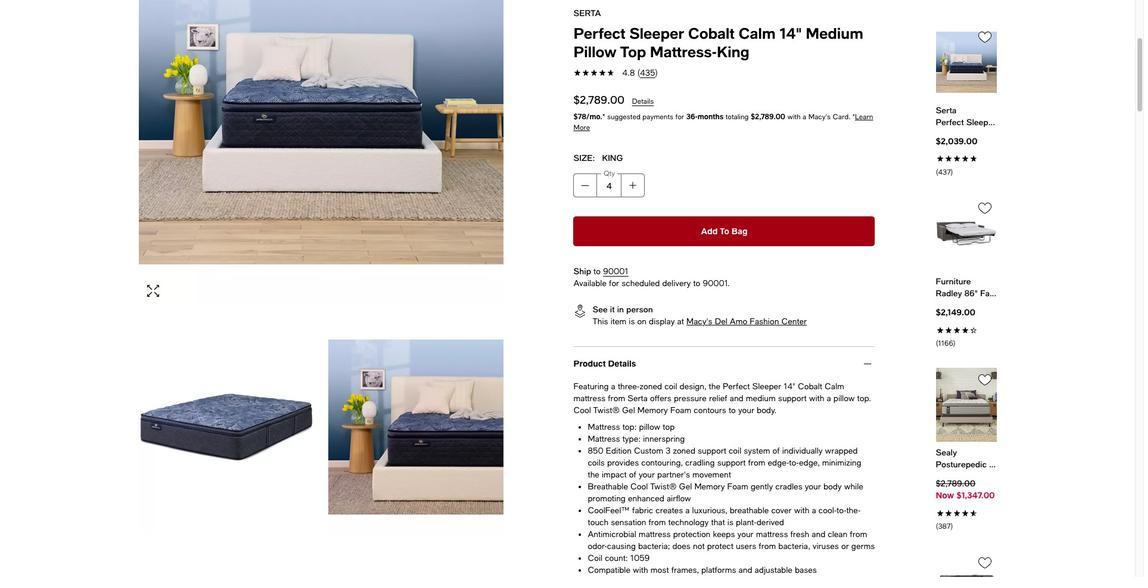 Task type: locate. For each thing, give the bounding box(es) containing it.
0 vertical spatial support
[[779, 394, 807, 403]]

plant-
[[736, 518, 757, 527]]

0 vertical spatial the
[[709, 382, 721, 391]]

from down system
[[749, 458, 766, 468]]

0 horizontal spatial to-
[[790, 458, 800, 468]]

mattress inside the featuring a three-zoned coil design, the perfect sleeper 14" cobalt calm mattress from serta offers pressure relief and medium support with a pillow top. cool twist® gel memory foam contours to your body.
[[574, 394, 606, 403]]

edge,
[[800, 458, 820, 468]]

1 vertical spatial is
[[728, 518, 734, 527]]

1 vertical spatial coil
[[729, 446, 742, 456]]

0 vertical spatial macy's
[[809, 113, 831, 121]]

$2,789.00 inside $2,789.00 now $1,347.00
[[936, 478, 976, 489]]

1 horizontal spatial zoned
[[673, 446, 696, 456]]

0 vertical spatial $2,789.00
[[574, 93, 625, 106]]

item
[[611, 317, 627, 326]]

and down users
[[739, 565, 753, 575]]

breathable
[[588, 482, 628, 491]]

1 horizontal spatial for
[[676, 113, 685, 121]]

0 horizontal spatial to
[[594, 267, 601, 276]]

support up movement
[[718, 458, 746, 468]]

add to bag
[[701, 226, 748, 236]]

90001 button
[[604, 267, 629, 276]]

1 vertical spatial details
[[608, 358, 636, 369]]

coil up offers on the right of the page
[[665, 382, 678, 391]]

macy's
[[809, 113, 831, 121], [687, 317, 713, 326]]

2 vertical spatial $2,789.00
[[936, 478, 976, 489]]

from down creates
[[649, 518, 666, 527]]

1 horizontal spatial macy's
[[809, 113, 831, 121]]

to up available
[[594, 267, 601, 276]]

viruses
[[813, 541, 840, 551]]

1 horizontal spatial pillow
[[834, 394, 855, 403]]

a inside $78/mo.* suggested payments for 36-months totaling $2,789.00 with a macy's card.           *
[[803, 113, 807, 121]]

carousel element
[[936, 6, 997, 577]]

radley 86 image
[[936, 196, 997, 271], [936, 551, 997, 577]]

bacteria,
[[779, 541, 811, 551]]

2 horizontal spatial mattress
[[757, 530, 789, 539]]

is inside see it in person this item is on display at macy's del amo fashion center
[[629, 317, 635, 326]]

of down 'provides'
[[630, 470, 637, 479]]

impact
[[602, 470, 627, 479]]

0 vertical spatial for
[[676, 113, 685, 121]]

touch
[[588, 518, 609, 527]]

0 horizontal spatial perfect
[[574, 24, 626, 42]]

1 vertical spatial cool
[[631, 482, 648, 491]]

support right medium
[[779, 394, 807, 403]]

macy's left "card."
[[809, 113, 831, 121]]

zoned right 3
[[673, 446, 696, 456]]

antimicrobial
[[588, 530, 637, 539]]

$2,789.00 up now
[[936, 478, 976, 489]]

adjustable
[[755, 565, 793, 575]]

1 horizontal spatial the
[[709, 382, 721, 391]]

for left 36- at top right
[[676, 113, 685, 121]]

is left on
[[629, 317, 635, 326]]

for inside $78/mo.* suggested payments for 36-months totaling $2,789.00 with a macy's card.           *
[[676, 113, 685, 121]]

cradles
[[776, 482, 803, 491]]

product
[[574, 358, 606, 369]]

0 vertical spatial king
[[717, 43, 750, 60]]

foam left gently
[[728, 482, 749, 491]]

1 vertical spatial calm
[[825, 382, 845, 391]]

fresh
[[791, 530, 810, 539]]

center
[[782, 317, 808, 326]]

most
[[651, 565, 669, 575]]

is right that
[[728, 518, 734, 527]]

memory inside mattress top: pillow top mattress type: innerspring 850 edition custom 3 zoned support coil system of individually wrapped coils provides contouring, cradling support from edge-to-edge, minimizing the impact of your partner's movement breathable cool twist® gel memory foam gently cradles your body while promoting enhanced airflow coolfeel™ fabric creates a luxurious, breathable cover with a cool-to-the- touch sensation from technology that is plant-derived antimicrobial mattress protection keeps your mattress fresh and clean from odor-causing bacteria; does not protect users from bacteria, viruses or germs coil count: 1059 compatible with most frames, platforms and adjustable bases
[[695, 482, 725, 491]]

your down medium
[[739, 405, 755, 415]]

sensation
[[611, 518, 647, 527]]

from up the germs
[[851, 530, 868, 539]]

coil left system
[[729, 446, 742, 456]]

1 vertical spatial mattress
[[588, 434, 620, 444]]

learn more button
[[574, 113, 874, 132]]

gel up airflow
[[680, 482, 692, 491]]

macy's right the at
[[687, 317, 713, 326]]

for
[[676, 113, 685, 121], [609, 278, 620, 288]]

for down 90001
[[609, 278, 620, 288]]

to- up clean
[[837, 506, 847, 515]]

$78/mo.* suggested payments for 36-months totaling $2,789.00 with a macy's card.           *
[[574, 112, 856, 121]]

2 horizontal spatial to
[[729, 405, 736, 415]]

and up viruses at the right bottom of page
[[812, 530, 826, 539]]

gel inside the featuring a three-zoned coil design, the perfect sleeper 14" cobalt calm mattress from serta offers pressure relief and medium support with a pillow top. cool twist® gel memory foam contours to your body.
[[623, 405, 636, 415]]

twist® inside mattress top: pillow top mattress type: innerspring 850 edition custom 3 zoned support coil system of individually wrapped coils provides contouring, cradling support from edge-to-edge, minimizing the impact of your partner's movement breathable cool twist® gel memory foam gently cradles your body while promoting enhanced airflow coolfeel™ fabric creates a luxurious, breathable cover with a cool-to-the- touch sensation from technology that is plant-derived antimicrobial mattress protection keeps your mattress fresh and clean from odor-causing bacteria; does not protect users from bacteria, viruses or germs coil count: 1059 compatible with most frames, platforms and adjustable bases
[[651, 482, 677, 491]]

1 horizontal spatial calm
[[825, 382, 845, 391]]

0 vertical spatial gel
[[623, 405, 636, 415]]

1 horizontal spatial memory
[[695, 482, 725, 491]]

mattress
[[588, 422, 620, 432], [588, 434, 620, 444]]

gel up top:
[[623, 405, 636, 415]]

to-
[[790, 458, 800, 468], [837, 506, 847, 515]]

to- down individually
[[790, 458, 800, 468]]

macy's inside $78/mo.* suggested payments for 36-months totaling $2,789.00 with a macy's card.           *
[[809, 113, 831, 121]]

1 horizontal spatial cool
[[631, 482, 648, 491]]

cool up the enhanced on the right of the page
[[631, 482, 648, 491]]

0 vertical spatial 14"
[[780, 24, 802, 42]]

the up the relief
[[709, 382, 721, 391]]

1 horizontal spatial perfect
[[723, 382, 750, 391]]

0 horizontal spatial pillow
[[640, 422, 661, 432]]

0 horizontal spatial is
[[629, 317, 635, 326]]

serta up $2,039.00
[[936, 105, 957, 115]]

cool
[[574, 405, 591, 415], [631, 482, 648, 491]]

the down coils
[[588, 470, 600, 479]]

cobalt inside the featuring a three-zoned coil design, the perfect sleeper 14" cobalt calm mattress from serta offers pressure relief and medium support with a pillow top. cool twist® gel memory foam contours to your body.
[[798, 382, 823, 391]]

macy's for for
[[809, 113, 831, 121]]

pillow inside mattress top: pillow top mattress type: innerspring 850 edition custom 3 zoned support coil system of individually wrapped coils provides contouring, cradling support from edge-to-edge, minimizing the impact of your partner's movement breathable cool twist® gel memory foam gently cradles your body while promoting enhanced airflow coolfeel™ fabric creates a luxurious, breathable cover with a cool-to-the- touch sensation from technology that is plant-derived antimicrobial mattress protection keeps your mattress fresh and clean from odor-causing bacteria; does not protect users from bacteria, viruses or germs coil count: 1059 compatible with most frames, platforms and adjustable bases
[[640, 422, 661, 432]]

0 vertical spatial calm
[[739, 24, 776, 42]]

the inside the featuring a three-zoned coil design, the perfect sleeper 14" cobalt calm mattress from serta offers pressure relief and medium support with a pillow top. cool twist® gel memory foam contours to your body.
[[709, 382, 721, 391]]

1 vertical spatial serta
[[936, 105, 957, 115]]

zoned up offers on the right of the page
[[640, 382, 663, 391]]

0 vertical spatial to
[[594, 267, 601, 276]]

0 horizontal spatial zoned
[[640, 382, 663, 391]]

1 horizontal spatial twist®
[[651, 482, 677, 491]]

a left three-
[[612, 382, 616, 391]]

serta - perfect sleeper cobalt calm 14" medium pillow top mattress-king image
[[139, 0, 504, 304], [139, 320, 314, 534], [328, 320, 504, 534]]

twist® down featuring
[[594, 405, 620, 415]]

serta
[[574, 8, 601, 18], [936, 105, 957, 115], [628, 394, 648, 403]]

1 vertical spatial to
[[694, 278, 701, 288]]

1 vertical spatial gel
[[680, 482, 692, 491]]

perfect up the relief
[[723, 382, 750, 391]]

0 horizontal spatial cobalt
[[689, 24, 735, 42]]

top
[[663, 422, 675, 432]]

1 vertical spatial the
[[588, 470, 600, 479]]

0 vertical spatial cobalt
[[689, 24, 735, 42]]

memory down movement
[[695, 482, 725, 491]]

0 vertical spatial mattress
[[588, 422, 620, 432]]

the
[[709, 382, 721, 391], [588, 470, 600, 479]]

sleeper up top
[[630, 24, 685, 42]]

0 horizontal spatial twist®
[[594, 405, 620, 415]]

contours
[[694, 405, 727, 415]]

macy's inside see it in person this item is on display at macy's del amo fashion center
[[687, 317, 713, 326]]

2 horizontal spatial serta
[[936, 105, 957, 115]]

0 horizontal spatial $2,789.00
[[574, 93, 625, 106]]

0 horizontal spatial memory
[[638, 405, 668, 415]]

zoned inside mattress top: pillow top mattress type: innerspring 850 edition custom 3 zoned support coil system of individually wrapped coils provides contouring, cradling support from edge-to-edge, minimizing the impact of your partner's movement breathable cool twist® gel memory foam gently cradles your body while promoting enhanced airflow coolfeel™ fabric creates a luxurious, breathable cover with a cool-to-the- touch sensation from technology that is plant-derived antimicrobial mattress protection keeps your mattress fresh and clean from odor-causing bacteria; does not protect users from bacteria, viruses or germs coil count: 1059 compatible with most frames, platforms and adjustable bases
[[673, 446, 696, 456]]

sleeper inside perfect sleeper cobalt calm 14" medium pillow top mattress-king
[[630, 24, 685, 42]]

details up three-
[[608, 358, 636, 369]]

(437)
[[936, 168, 954, 176]]

$78/mo.*
[[574, 112, 606, 121]]

coil
[[588, 553, 603, 563]]

available
[[574, 278, 607, 288]]

twist®
[[594, 405, 620, 415], [651, 482, 677, 491]]

card.
[[833, 113, 851, 121]]

Qty number field
[[598, 174, 622, 197]]

ship to 90001 available for scheduled delivery to 90001.
[[574, 266, 730, 288]]

foam inside the featuring a three-zoned coil design, the perfect sleeper 14" cobalt calm mattress from serta offers pressure relief and medium support with a pillow top. cool twist® gel memory foam contours to your body.
[[671, 405, 692, 415]]

creates
[[656, 506, 683, 515]]

1 horizontal spatial sleeper
[[753, 382, 782, 391]]

0 vertical spatial cool
[[574, 405, 591, 415]]

1 horizontal spatial coil
[[729, 446, 742, 456]]

coil inside the featuring a three-zoned coil design, the perfect sleeper 14" cobalt calm mattress from serta offers pressure relief and medium support with a pillow top. cool twist® gel memory foam contours to your body.
[[665, 382, 678, 391]]

0 vertical spatial coil
[[665, 382, 678, 391]]

1 vertical spatial of
[[630, 470, 637, 479]]

4.8 ( 435 )
[[623, 68, 658, 78]]

1 horizontal spatial cobalt
[[798, 382, 823, 391]]

0 horizontal spatial gel
[[623, 405, 636, 415]]

serta button
[[574, 8, 601, 18]]

pillow left top.
[[834, 394, 855, 403]]

2 vertical spatial to
[[729, 405, 736, 415]]

perfect
[[574, 24, 626, 42], [723, 382, 750, 391]]

1 radley 86 image from the top
[[936, 196, 997, 271]]

1 horizontal spatial is
[[728, 518, 734, 527]]

0 vertical spatial to-
[[790, 458, 800, 468]]

body.
[[757, 405, 777, 415]]

mattress up bacteria; at right
[[639, 530, 671, 539]]

perfect sleeper cobalt calm 14" medium pillow top mattress-king
[[574, 24, 864, 60]]

pillow inside the featuring a three-zoned coil design, the perfect sleeper 14" cobalt calm mattress from serta offers pressure relief and medium support with a pillow top. cool twist® gel memory foam contours to your body.
[[834, 394, 855, 403]]

coils
[[588, 458, 605, 468]]

0 horizontal spatial of
[[630, 470, 637, 479]]

radley 86 image down the (387)
[[936, 551, 997, 577]]

0 vertical spatial and
[[730, 394, 744, 403]]

serta up pillow
[[574, 8, 601, 18]]

with inside $78/mo.* suggested payments for 36-months totaling $2,789.00 with a macy's card.           *
[[788, 113, 801, 121]]

to left 90001.
[[694, 278, 701, 288]]

1 vertical spatial radley 86 image
[[936, 551, 997, 577]]

0 vertical spatial serta
[[574, 8, 601, 18]]

memory down offers on the right of the page
[[638, 405, 668, 415]]

calm
[[739, 24, 776, 42], [825, 382, 845, 391]]

0 vertical spatial radley 86 image
[[936, 196, 997, 271]]

enhanced
[[628, 494, 665, 503]]

0 vertical spatial memory
[[638, 405, 668, 415]]

0 horizontal spatial mattress
[[574, 394, 606, 403]]

0 horizontal spatial macy's
[[687, 317, 713, 326]]

1 vertical spatial cobalt
[[798, 382, 823, 391]]

sleeper up medium
[[753, 382, 782, 391]]

1 vertical spatial $2,789.00
[[751, 112, 786, 121]]

0 horizontal spatial foam
[[671, 405, 692, 415]]

with left top.
[[810, 394, 825, 403]]

1 vertical spatial for
[[609, 278, 620, 288]]

90001
[[604, 267, 629, 276]]

1 vertical spatial to-
[[837, 506, 847, 515]]

fabric
[[633, 506, 654, 515]]

learn
[[856, 113, 874, 121]]

details link
[[633, 97, 655, 106]]

and right the relief
[[730, 394, 744, 403]]

support
[[779, 394, 807, 403], [698, 446, 727, 456], [718, 458, 746, 468]]

$2,149.00
[[936, 307, 976, 317]]

radley 86 image up furniture
[[936, 196, 997, 271]]

1 vertical spatial foam
[[728, 482, 749, 491]]

product details
[[574, 358, 636, 369]]

0 horizontal spatial coil
[[665, 382, 678, 391]]

serta inside carousel element
[[936, 105, 957, 115]]

mattress down derived
[[757, 530, 789, 539]]

mattress down featuring
[[574, 394, 606, 403]]

display
[[649, 317, 675, 326]]

0 horizontal spatial for
[[609, 278, 620, 288]]

memory inside the featuring a three-zoned coil design, the perfect sleeper 14" cobalt calm mattress from serta offers pressure relief and medium support with a pillow top. cool twist® gel memory foam contours to your body.
[[638, 405, 668, 415]]

twist® down partner's
[[651, 482, 677, 491]]

1 horizontal spatial king
[[717, 43, 750, 60]]

details inside dropdown button
[[608, 358, 636, 369]]

support up cradling
[[698, 446, 727, 456]]

details up payments
[[633, 97, 655, 106]]

foam down pressure
[[671, 405, 692, 415]]

0 horizontal spatial sleeper
[[630, 24, 685, 42]]

1 horizontal spatial serta
[[628, 394, 648, 403]]

1 vertical spatial perfect
[[723, 382, 750, 391]]

of up edge-
[[773, 446, 780, 456]]

see it in person this item is on display at macy's del amo fashion center
[[593, 304, 808, 326]]

pressure
[[674, 394, 707, 403]]

top
[[621, 43, 646, 60]]

keeps
[[713, 530, 736, 539]]

a left 'cool-' at the right of the page
[[812, 506, 817, 515]]

4.6305 out of 5 rating with 387 reviews image
[[936, 506, 997, 532]]

$2,789.00 right totaling
[[751, 112, 786, 121]]

pillow up innerspring
[[640, 422, 661, 432]]

offers
[[651, 394, 672, 403]]

1 vertical spatial memory
[[695, 482, 725, 491]]

2 vertical spatial serta
[[628, 394, 648, 403]]

a left "card."
[[803, 113, 807, 121]]

with
[[788, 113, 801, 121], [810, 394, 825, 403], [795, 506, 810, 515], [633, 565, 649, 575]]

1 horizontal spatial foam
[[728, 482, 749, 491]]

from down three-
[[608, 394, 626, 403]]

$2,039.00
[[936, 136, 978, 146]]

4.3705 out of 5 rating with 1166 reviews image
[[936, 323, 997, 349]]

with left "card."
[[788, 113, 801, 121]]

90001.
[[703, 278, 730, 288]]

from
[[608, 394, 626, 403], [749, 458, 766, 468], [649, 518, 666, 527], [851, 530, 868, 539], [759, 541, 777, 551]]

1 vertical spatial sleeper
[[753, 382, 782, 391]]

0 vertical spatial zoned
[[640, 382, 663, 391]]

to right contours
[[729, 405, 736, 415]]

a up technology
[[686, 506, 690, 515]]

1 horizontal spatial of
[[773, 446, 780, 456]]

850
[[588, 446, 604, 456]]

$2,789.00 up $78/mo.* on the top of page
[[574, 93, 625, 106]]

cool down featuring
[[574, 405, 591, 415]]

minimizing
[[823, 458, 862, 468]]

serta down three-
[[628, 394, 648, 403]]

2 horizontal spatial $2,789.00
[[936, 478, 976, 489]]

0 horizontal spatial serta
[[574, 8, 601, 18]]

a
[[803, 113, 807, 121], [612, 382, 616, 391], [827, 394, 832, 403], [686, 506, 690, 515], [812, 506, 817, 515]]

0 horizontal spatial calm
[[739, 24, 776, 42]]

1 vertical spatial zoned
[[673, 446, 696, 456]]

0 vertical spatial pillow
[[834, 394, 855, 403]]

perfect sleeper cobalt calm 14 image
[[936, 25, 997, 99]]

perfect up pillow
[[574, 24, 626, 42]]

posturepedic silver pine 15 image
[[936, 368, 997, 442]]

0 vertical spatial is
[[629, 317, 635, 326]]

three-
[[618, 382, 640, 391]]

(387)
[[936, 522, 954, 531]]

0 vertical spatial foam
[[671, 405, 692, 415]]

0 horizontal spatial king
[[603, 153, 623, 163]]

your up users
[[738, 530, 754, 539]]

at
[[678, 317, 684, 326]]

0 vertical spatial perfect
[[574, 24, 626, 42]]



Task type: vqa. For each thing, say whether or not it's contained in the screenshot.
the-
yes



Task type: describe. For each thing, give the bounding box(es) containing it.
coil inside mattress top: pillow top mattress type: innerspring 850 edition custom 3 zoned support coil system of individually wrapped coils provides contouring, cradling support from edge-to-edge, minimizing the impact of your partner's movement breathable cool twist® gel memory foam gently cradles your body while promoting enhanced airflow coolfeel™ fabric creates a luxurious, breathable cover with a cool-to-the- touch sensation from technology that is plant-derived antimicrobial mattress protection keeps your mattress fresh and clean from odor-causing bacteria; does not protect users from bacteria, viruses or germs coil count: 1059 compatible with most frames, platforms and adjustable bases
[[729, 446, 742, 456]]

435
[[641, 68, 656, 78]]

see
[[593, 304, 608, 314]]

luxurious,
[[693, 506, 728, 515]]

0 vertical spatial of
[[773, 446, 780, 456]]

perfect inside perfect sleeper cobalt calm 14" medium pillow top mattress-king
[[574, 24, 626, 42]]

serta inside the featuring a three-zoned coil design, the perfect sleeper 14" cobalt calm mattress from serta offers pressure relief and medium support with a pillow top. cool twist® gel memory foam contours to your body.
[[628, 394, 648, 403]]

months
[[698, 112, 724, 121]]

cool inside the featuring a three-zoned coil design, the perfect sleeper 14" cobalt calm mattress from serta offers pressure relief and medium support with a pillow top. cool twist® gel memory foam contours to your body.
[[574, 405, 591, 415]]

1 vertical spatial support
[[698, 446, 727, 456]]

that
[[712, 518, 726, 527]]

furniture link
[[936, 276, 997, 299]]

full screen image
[[146, 284, 160, 298]]

fashion
[[750, 317, 780, 326]]

breathable
[[730, 506, 769, 515]]

is inside mattress top: pillow top mattress type: innerspring 850 edition custom 3 zoned support coil system of individually wrapped coils provides contouring, cradling support from edge-to-edge, minimizing the impact of your partner's movement breathable cool twist® gel memory foam gently cradles your body while promoting enhanced airflow coolfeel™ fabric creates a luxurious, breathable cover with a cool-to-the- touch sensation from technology that is plant-derived antimicrobial mattress protection keeps your mattress fresh and clean from odor-causing bacteria; does not protect users from bacteria, viruses or germs coil count: 1059 compatible with most frames, platforms and adjustable bases
[[728, 518, 734, 527]]

perfect sleeper cobalt calm 14" medium pillow top mattress-king heading
[[574, 24, 876, 61]]

2 mattress from the top
[[588, 434, 620, 444]]

cool-
[[819, 506, 837, 515]]

mattress-
[[650, 43, 717, 60]]

with down 1059 in the right bottom of the page
[[633, 565, 649, 575]]

person
[[627, 304, 653, 314]]

calm inside perfect sleeper cobalt calm 14" medium pillow top mattress-king
[[739, 24, 776, 42]]

movement
[[693, 470, 732, 479]]

3
[[666, 446, 671, 456]]

users
[[736, 541, 757, 551]]

provides
[[608, 458, 639, 468]]

from right users
[[759, 541, 777, 551]]

a left top.
[[827, 394, 832, 403]]

zoned inside the featuring a three-zoned coil design, the perfect sleeper 14" cobalt calm mattress from serta offers pressure relief and medium support with a pillow top. cool twist® gel memory foam contours to your body.
[[640, 382, 663, 391]]

1 vertical spatial and
[[812, 530, 826, 539]]

top.
[[858, 394, 872, 403]]

calm inside the featuring a three-zoned coil design, the perfect sleeper 14" cobalt calm mattress from serta offers pressure relief and medium support with a pillow top. cool twist® gel memory foam contours to your body.
[[825, 382, 845, 391]]

protect
[[708, 541, 734, 551]]

payments
[[643, 113, 674, 121]]

$2,789.00 for $2,789.00 now $1,347.00
[[936, 478, 976, 489]]

1 vertical spatial king
[[603, 153, 623, 163]]

twist® inside the featuring a three-zoned coil design, the perfect sleeper 14" cobalt calm mattress from serta offers pressure relief and medium support with a pillow top. cool twist® gel memory foam contours to your body.
[[594, 405, 620, 415]]

del
[[715, 317, 728, 326]]

$2,789.00 now $1,347.00
[[936, 478, 996, 501]]

airflow
[[667, 494, 692, 503]]

or
[[842, 541, 850, 551]]

contouring,
[[642, 458, 683, 468]]

1 horizontal spatial mattress
[[639, 530, 671, 539]]

the-
[[847, 506, 861, 515]]

derived
[[757, 518, 785, 527]]

for inside ship to 90001 available for scheduled delivery to 90001.
[[609, 278, 620, 288]]

clean
[[828, 530, 848, 539]]

while
[[845, 482, 864, 491]]

suggested
[[608, 113, 641, 121]]

cover
[[772, 506, 792, 515]]

4.8
[[623, 68, 635, 78]]

sleeper inside the featuring a three-zoned coil design, the perfect sleeper 14" cobalt calm mattress from serta offers pressure relief and medium support with a pillow top. cool twist® gel memory foam contours to your body.
[[753, 382, 782, 391]]

bases
[[795, 565, 817, 575]]

cobalt inside perfect sleeper cobalt calm 14" medium pillow top mattress-king
[[689, 24, 735, 42]]

)
[[656, 68, 658, 78]]

perfect inside the featuring a three-zoned coil design, the perfect sleeper 14" cobalt calm mattress from serta offers pressure relief and medium support with a pillow top. cool twist® gel memory foam contours to your body.
[[723, 382, 750, 391]]

support inside the featuring a three-zoned coil design, the perfect sleeper 14" cobalt calm mattress from serta offers pressure relief and medium support with a pillow top. cool twist® gel memory foam contours to your body.
[[779, 394, 807, 403]]

in
[[618, 304, 624, 314]]

wrapped
[[826, 446, 858, 456]]

the inside mattress top: pillow top mattress type: innerspring 850 edition custom 3 zoned support coil system of individually wrapped coils provides contouring, cradling support from edge-to-edge, minimizing the impact of your partner's movement breathable cool twist® gel memory foam gently cradles your body while promoting enhanced airflow coolfeel™ fabric creates a luxurious, breathable cover with a cool-to-the- touch sensation from technology that is plant-derived antimicrobial mattress protection keeps your mattress fresh and clean from odor-causing bacteria; does not protect users from bacteria, viruses or germs coil count: 1059 compatible with most frames, platforms and adjustable bases
[[588, 470, 600, 479]]

*
[[853, 113, 856, 121]]

your inside the featuring a three-zoned coil design, the perfect sleeper 14" cobalt calm mattress from serta offers pressure relief and medium support with a pillow top. cool twist® gel memory foam contours to your body.
[[739, 405, 755, 415]]

2 vertical spatial support
[[718, 458, 746, 468]]

serta link
[[936, 104, 997, 128]]

gently
[[751, 482, 774, 491]]

medium
[[746, 394, 776, 403]]

individually
[[783, 446, 823, 456]]

cool inside mattress top: pillow top mattress type: innerspring 850 edition custom 3 zoned support coil system of individually wrapped coils provides contouring, cradling support from edge-to-edge, minimizing the impact of your partner's movement breathable cool twist® gel memory foam gently cradles your body while promoting enhanced airflow coolfeel™ fabric creates a luxurious, breathable cover with a cool-to-the- touch sensation from technology that is plant-derived antimicrobial mattress protection keeps your mattress fresh and clean from odor-causing bacteria; does not protect users from bacteria, viruses or germs coil count: 1059 compatible with most frames, platforms and adjustable bases
[[631, 482, 648, 491]]

top:
[[623, 422, 637, 432]]

product details button
[[574, 347, 876, 380]]

to inside the featuring a three-zoned coil design, the perfect sleeper 14" cobalt calm mattress from serta offers pressure relief and medium support with a pillow top. cool twist® gel memory foam contours to your body.
[[729, 405, 736, 415]]

2 vertical spatial and
[[739, 565, 753, 575]]

4.746 out of 5 rating with 437 reviews image
[[936, 152, 997, 177]]

more
[[574, 123, 591, 132]]

compatible
[[588, 565, 631, 575]]

$2,789.00 for $2,789.00
[[574, 93, 625, 106]]

gel inside mattress top: pillow top mattress type: innerspring 850 edition custom 3 zoned support coil system of individually wrapped coils provides contouring, cradling support from edge-to-edge, minimizing the impact of your partner's movement breathable cool twist® gel memory foam gently cradles your body while promoting enhanced airflow coolfeel™ fabric creates a luxurious, breathable cover with a cool-to-the- touch sensation from technology that is plant-derived antimicrobial mattress protection keeps your mattress fresh and clean from odor-causing bacteria; does not protect users from bacteria, viruses or germs coil count: 1059 compatible with most frames, platforms and adjustable bases
[[680, 482, 692, 491]]

your down contouring,
[[639, 470, 655, 479]]

sealy
[[936, 447, 958, 458]]

system
[[744, 446, 771, 456]]

your left body
[[805, 482, 822, 491]]

1059
[[631, 553, 650, 563]]

innerspring
[[644, 434, 685, 444]]

foam inside mattress top: pillow top mattress type: innerspring 850 edition custom 3 zoned support coil system of individually wrapped coils provides contouring, cradling support from edge-to-edge, minimizing the impact of your partner's movement breathable cool twist® gel memory foam gently cradles your body while promoting enhanced airflow coolfeel™ fabric creates a luxurious, breathable cover with a cool-to-the- touch sensation from technology that is plant-derived antimicrobial mattress protection keeps your mattress fresh and clean from odor-causing bacteria; does not protect users from bacteria, viruses or germs coil count: 1059 compatible with most frames, platforms and adjustable bases
[[728, 482, 749, 491]]

count:
[[605, 553, 628, 563]]

macy's del amo fashion center link
[[687, 317, 808, 326]]

custom
[[634, 446, 664, 456]]

(1166)
[[936, 339, 956, 347]]

learn more
[[574, 113, 874, 132]]

featuring
[[574, 382, 609, 391]]

14" inside perfect sleeper cobalt calm 14" medium pillow top mattress-king
[[780, 24, 802, 42]]

mattress top: pillow top mattress type: innerspring 850 edition custom 3 zoned support coil system of individually wrapped coils provides contouring, cradling support from edge-to-edge, minimizing the impact of your partner's movement breathable cool twist® gel memory foam gently cradles your body while promoting enhanced airflow coolfeel™ fabric creates a luxurious, breathable cover with a cool-to-the- touch sensation from technology that is plant-derived antimicrobial mattress protection keeps your mattress fresh and clean from odor-causing bacteria; does not protect users from bacteria, viruses or germs coil count: 1059 compatible with most frames, platforms and adjustable bases
[[588, 422, 876, 575]]

scheduled
[[622, 278, 660, 288]]

does
[[673, 541, 691, 551]]

with inside the featuring a three-zoned coil design, the perfect sleeper 14" cobalt calm mattress from serta offers pressure relief and medium support with a pillow top. cool twist® gel memory foam contours to your body.
[[810, 394, 825, 403]]

sealy link
[[936, 447, 997, 471]]

platforms
[[702, 565, 737, 575]]

from inside the featuring a three-zoned coil design, the perfect sleeper 14" cobalt calm mattress from serta offers pressure relief and medium support with a pillow top. cool twist® gel memory foam contours to your body.
[[608, 394, 626, 403]]

2 radley 86 image from the top
[[936, 551, 997, 577]]

not
[[693, 541, 705, 551]]

0 vertical spatial details
[[633, 97, 655, 106]]

relief
[[710, 394, 728, 403]]

now
[[936, 490, 955, 501]]

odor-
[[588, 541, 608, 551]]

featuring a three-zoned coil design, the perfect sleeper 14" cobalt calm mattress from serta offers pressure relief and medium support with a pillow top. cool twist® gel memory foam contours to your body.
[[574, 382, 872, 415]]

1 horizontal spatial to
[[694, 278, 701, 288]]

king inside perfect sleeper cobalt calm 14" medium pillow top mattress-king
[[717, 43, 750, 60]]

with right cover
[[795, 506, 810, 515]]

1 horizontal spatial $2,789.00
[[751, 112, 786, 121]]

macy's for person
[[687, 317, 713, 326]]

pillow
[[574, 43, 617, 60]]

causing
[[608, 541, 636, 551]]

(
[[638, 68, 641, 78]]

coolfeel™
[[588, 506, 630, 515]]

frames,
[[672, 565, 699, 575]]

1 horizontal spatial to-
[[837, 506, 847, 515]]

add
[[701, 226, 718, 236]]

delivery
[[663, 278, 691, 288]]

add to bag button
[[574, 216, 876, 246]]

partner's
[[658, 470, 690, 479]]

this
[[593, 317, 609, 326]]

14" inside the featuring a three-zoned coil design, the perfect sleeper 14" cobalt calm mattress from serta offers pressure relief and medium support with a pillow top. cool twist® gel memory foam contours to your body.
[[784, 382, 796, 391]]

$1,347.00
[[957, 490, 996, 501]]

and inside the featuring a three-zoned coil design, the perfect sleeper 14" cobalt calm mattress from serta offers pressure relief and medium support with a pillow top. cool twist® gel memory foam contours to your body.
[[730, 394, 744, 403]]

ship
[[574, 266, 592, 276]]

1 mattress from the top
[[588, 422, 620, 432]]

body
[[824, 482, 842, 491]]



